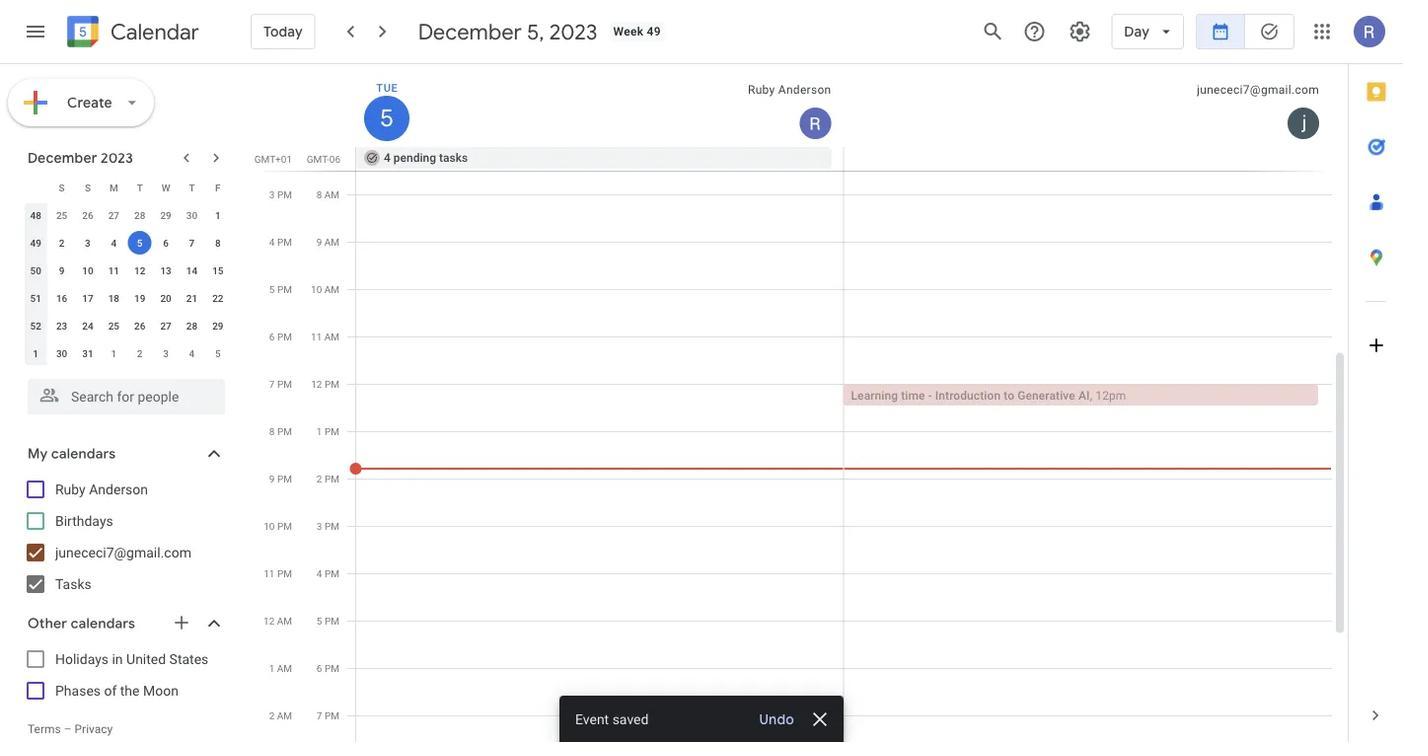Task type: describe. For each thing, give the bounding box(es) containing it.
week
[[614, 25, 644, 39]]

30 element
[[50, 342, 74, 365]]

united
[[126, 651, 166, 667]]

4 left 5 cell
[[111, 237, 117, 249]]

ruby anderson inside 'my calendars' list
[[55, 481, 148, 498]]

my calendars list
[[4, 474, 245, 600]]

11 for 11 pm
[[264, 568, 275, 580]]

13 element
[[154, 259, 178, 282]]

29 for 29 element
[[212, 320, 224, 332]]

row containing 51
[[23, 284, 231, 312]]

the
[[120, 683, 140, 699]]

pm left 11 am
[[277, 331, 292, 343]]

19
[[134, 292, 145, 304]]

calendar heading
[[107, 18, 199, 46]]

task_alt button
[[1246, 8, 1295, 55]]

create button
[[8, 79, 154, 126]]

in
[[112, 651, 123, 667]]

30 for 30 element
[[56, 348, 67, 359]]

0 horizontal spatial 4 pm
[[269, 236, 292, 248]]

ruby inside 5 column header
[[748, 83, 776, 97]]

row containing 1
[[23, 340, 231, 367]]

generative
[[1018, 389, 1076, 402]]

event saved
[[576, 711, 649, 728]]

today
[[264, 23, 303, 40]]

tue
[[376, 81, 399, 94]]

other calendars
[[28, 615, 135, 633]]

5, today element
[[128, 231, 152, 255]]

phases of the moon
[[55, 683, 179, 699]]

calendar
[[111, 18, 199, 46]]

12 am
[[264, 615, 292, 627]]

my calendars
[[28, 445, 116, 463]]

24
[[82, 320, 93, 332]]

event
[[576, 711, 609, 728]]

1 left 30 element
[[33, 348, 39, 359]]

row containing s
[[23, 174, 231, 201]]

pm right 1 am
[[325, 662, 340, 674]]

pm left 2 pm
[[277, 473, 292, 485]]

11 for 11
[[108, 265, 119, 276]]

f
[[215, 182, 221, 194]]

10 for 10 am
[[311, 283, 322, 295]]

10 element
[[76, 259, 100, 282]]

saved
[[613, 711, 649, 728]]

1 horizontal spatial 6
[[269, 331, 275, 343]]

my
[[28, 445, 48, 463]]

16
[[56, 292, 67, 304]]

0 horizontal spatial 5 pm
[[269, 283, 292, 295]]

junececi7@gmail.com inside 'my calendars' list
[[55, 545, 191, 561]]

tasks
[[55, 576, 92, 592]]

4 inside 4 pending tasks button
[[384, 151, 391, 165]]

3 down november 26 element
[[85, 237, 91, 249]]

21
[[186, 292, 198, 304]]

november 30 element
[[180, 203, 204, 227]]

pm up 2 pm
[[325, 426, 340, 437]]

23
[[56, 320, 67, 332]]

terms link
[[28, 723, 61, 737]]

4 inside january 4 element
[[189, 348, 195, 359]]

january 1 element
[[102, 342, 126, 365]]

9 for 9 pm
[[269, 473, 275, 485]]

17 element
[[76, 286, 100, 310]]

november 28 element
[[128, 203, 152, 227]]

14 element
[[180, 259, 204, 282]]

states
[[169, 651, 209, 667]]

3 right january 2 element
[[163, 348, 169, 359]]

time
[[902, 389, 926, 402]]

november 27 element
[[102, 203, 126, 227]]

ruby inside 'my calendars' list
[[55, 481, 86, 498]]

w
[[162, 182, 170, 194]]

06
[[330, 153, 341, 165]]

tue 5
[[376, 81, 399, 134]]

10 for 10
[[82, 265, 93, 276]]

4 left 9 am
[[269, 236, 275, 248]]

25 for november 25 element on the top left of the page
[[56, 209, 67, 221]]

privacy link
[[75, 723, 113, 737]]

am for 10 am
[[325, 283, 340, 295]]

10 pm
[[264, 520, 292, 532]]

52
[[30, 320, 41, 332]]

12 pm
[[311, 378, 340, 390]]

gmt-
[[307, 153, 330, 165]]

1 vertical spatial 2023
[[101, 149, 133, 167]]

12pm
[[1096, 389, 1127, 402]]

-
[[929, 389, 933, 402]]

december 2023
[[28, 149, 133, 167]]

anderson inside 5 column header
[[779, 83, 832, 97]]

4 pending tasks button
[[356, 147, 832, 169]]

5 grid
[[253, 64, 1349, 743]]

calendars for other calendars
[[71, 615, 135, 633]]

add other calendars image
[[172, 613, 192, 633]]

am for 1 am
[[277, 662, 292, 674]]

1 horizontal spatial 5 pm
[[317, 615, 340, 627]]

10 am
[[311, 283, 340, 295]]

14
[[186, 265, 198, 276]]

22
[[212, 292, 224, 304]]

11 am
[[311, 331, 340, 343]]

19 element
[[128, 286, 152, 310]]

25 element
[[102, 314, 126, 338]]

26 for 26 element
[[134, 320, 145, 332]]

december 5, 2023
[[418, 18, 598, 45]]

13
[[160, 265, 172, 276]]

junececi7@gmail.com inside 5 grid
[[1198, 83, 1320, 97]]

28 for november 28 element
[[134, 209, 145, 221]]

phases
[[55, 683, 101, 699]]

29 element
[[206, 314, 230, 338]]

2 am
[[269, 710, 292, 722]]

privacy
[[75, 723, 113, 737]]

12 for 12 am
[[264, 615, 275, 627]]

am for 2 am
[[277, 710, 292, 722]]

birthdays
[[55, 513, 113, 529]]

pm down gmt+01
[[277, 189, 292, 200]]

28 for 28 element
[[186, 320, 198, 332]]

16 element
[[50, 286, 74, 310]]

1 s from the left
[[59, 182, 65, 194]]

december 2023 grid
[[19, 174, 231, 367]]

Search for people text field
[[39, 379, 213, 415]]

task_alt
[[1260, 22, 1280, 41]]

2 s from the left
[[85, 182, 91, 194]]

terms – privacy
[[28, 723, 113, 737]]

50
[[30, 265, 41, 276]]

anderson inside 'my calendars' list
[[89, 481, 148, 498]]

1 horizontal spatial 7 pm
[[317, 710, 340, 722]]

30 for november 30 element
[[186, 209, 198, 221]]

tasks
[[439, 151, 468, 165]]

31 element
[[76, 342, 100, 365]]

11 for 11 am
[[311, 331, 322, 343]]

pm down 10 pm at the bottom left of the page
[[277, 568, 292, 580]]

date_range
[[1211, 22, 1231, 41]]

ruby anderson inside 5 column header
[[748, 83, 832, 97]]

28 element
[[180, 314, 204, 338]]

8 am
[[317, 189, 340, 200]]

27 element
[[154, 314, 178, 338]]

5 cell
[[127, 229, 153, 257]]

11 element
[[102, 259, 126, 282]]

pm down 9 pm
[[277, 520, 292, 532]]

holidays
[[55, 651, 109, 667]]

0 horizontal spatial 3 pm
[[269, 189, 292, 200]]

1 vertical spatial 6 pm
[[317, 662, 340, 674]]

learning
[[852, 389, 899, 402]]

other calendars list
[[4, 644, 245, 707]]

12 for 12 pm
[[311, 378, 322, 390]]

learning time - introduction to generative ai , 12pm
[[852, 389, 1127, 402]]

other
[[28, 615, 67, 633]]

17
[[82, 292, 93, 304]]

20
[[160, 292, 172, 304]]

0 horizontal spatial 7 pm
[[269, 378, 292, 390]]

november 26 element
[[76, 203, 100, 227]]

row containing 49
[[23, 229, 231, 257]]

m
[[110, 182, 118, 194]]

5,
[[527, 18, 545, 45]]

november 29 element
[[154, 203, 178, 227]]

6 inside row
[[163, 237, 169, 249]]

gmt+01
[[254, 153, 292, 165]]

4 pending tasks
[[384, 151, 468, 165]]

12 element
[[128, 259, 152, 282]]



Task type: vqa. For each thing, say whether or not it's contained in the screenshot.
the bottom Calendars
yes



Task type: locate. For each thing, give the bounding box(es) containing it.
calendars
[[51, 445, 116, 463], [71, 615, 135, 633]]

1 vertical spatial 29
[[212, 320, 224, 332]]

4 left january 5 element
[[189, 348, 195, 359]]

2 right january 1 element
[[137, 348, 143, 359]]

6 pm left 11 am
[[269, 331, 292, 343]]

0 horizontal spatial 10
[[82, 265, 93, 276]]

t right w in the left top of the page
[[189, 182, 195, 194]]

tuesday, december 5, today element
[[364, 96, 410, 141]]

pm left 10 am
[[277, 283, 292, 295]]

5 column header
[[356, 64, 845, 147]]

undo button
[[752, 710, 803, 730]]

t left w in the left top of the page
[[137, 182, 143, 194]]

pm
[[277, 189, 292, 200], [277, 236, 292, 248], [277, 283, 292, 295], [277, 331, 292, 343], [277, 378, 292, 390], [325, 378, 340, 390], [277, 426, 292, 437], [325, 426, 340, 437], [277, 473, 292, 485], [325, 473, 340, 485], [277, 520, 292, 532], [325, 520, 340, 532], [277, 568, 292, 580], [325, 568, 340, 580], [325, 615, 340, 627], [325, 662, 340, 674], [325, 710, 340, 722]]

0 vertical spatial junececi7@gmail.com
[[1198, 83, 1320, 97]]

9 am
[[317, 236, 340, 248]]

6
[[163, 237, 169, 249], [269, 331, 275, 343], [317, 662, 322, 674]]

3 right 10 pm at the bottom left of the page
[[317, 520, 322, 532]]

49 right week on the left top of page
[[647, 25, 661, 39]]

2 horizontal spatial 6
[[317, 662, 322, 674]]

0 horizontal spatial t
[[137, 182, 143, 194]]

1 vertical spatial 5 pm
[[317, 615, 340, 627]]

12 down 11 am
[[311, 378, 322, 390]]

7 inside "december 2023" grid
[[189, 237, 195, 249]]

9 inside row
[[59, 265, 65, 276]]

november 25 element
[[50, 203, 74, 227]]

49
[[647, 25, 661, 39], [30, 237, 41, 249]]

25
[[56, 209, 67, 221], [108, 320, 119, 332]]

tab list
[[1350, 64, 1404, 688]]

5 pm left 10 am
[[269, 283, 292, 295]]

28
[[134, 209, 145, 221], [186, 320, 198, 332]]

2 vertical spatial 12
[[264, 615, 275, 627]]

5 pm
[[269, 283, 292, 295], [317, 615, 340, 627]]

ruby anderson up birthdays
[[55, 481, 148, 498]]

pm down "1 pm"
[[325, 473, 340, 485]]

2 horizontal spatial 8
[[317, 189, 322, 200]]

25 right 24 element
[[108, 320, 119, 332]]

1 vertical spatial 9
[[59, 265, 65, 276]]

day button
[[1112, 8, 1185, 55]]

am up 2 am
[[277, 662, 292, 674]]

2 right 9 pm
[[317, 473, 322, 485]]

junececi7@gmail.com
[[1198, 83, 1320, 97], [55, 545, 191, 561]]

december for december 5, 2023
[[418, 18, 522, 45]]

holidays in united states
[[55, 651, 209, 667]]

3 pm down gmt+01
[[269, 189, 292, 200]]

15 element
[[206, 259, 230, 282]]

7 pm left "12 pm"
[[269, 378, 292, 390]]

ruby anderson
[[748, 83, 832, 97], [55, 481, 148, 498]]

23 element
[[50, 314, 74, 338]]

12 down the "11 pm"
[[264, 615, 275, 627]]

9 up 10 am
[[317, 236, 322, 248]]

am down 06
[[325, 189, 340, 200]]

26 inside 26 element
[[134, 320, 145, 332]]

january 5 element
[[206, 342, 230, 365]]

gmt-06
[[307, 153, 341, 165]]

2 row from the top
[[23, 201, 231, 229]]

pending
[[394, 151, 436, 165]]

8
[[317, 189, 322, 200], [215, 237, 221, 249], [269, 426, 275, 437]]

2 for 2 am
[[269, 710, 275, 722]]

1 vertical spatial 3 pm
[[317, 520, 340, 532]]

1 am
[[269, 662, 292, 674]]

8 pm
[[269, 426, 292, 437]]

7 right 2 am
[[317, 710, 322, 722]]

pm up "1 pm"
[[325, 378, 340, 390]]

2 horizontal spatial 11
[[311, 331, 322, 343]]

1 horizontal spatial 11
[[264, 568, 275, 580]]

2023 up m
[[101, 149, 133, 167]]

december
[[418, 18, 522, 45], [28, 149, 97, 167]]

row containing 52
[[23, 312, 231, 340]]

s
[[59, 182, 65, 194], [85, 182, 91, 194]]

26 element
[[128, 314, 152, 338]]

48
[[30, 209, 41, 221]]

9 for 9
[[59, 265, 65, 276]]

7 up 14 element
[[189, 237, 195, 249]]

15
[[212, 265, 224, 276]]

1 horizontal spatial t
[[189, 182, 195, 194]]

today button
[[251, 8, 316, 55]]

0 vertical spatial 9
[[317, 236, 322, 248]]

1 horizontal spatial 27
[[160, 320, 172, 332]]

20 element
[[154, 286, 178, 310]]

anderson down my calendars dropdown button
[[89, 481, 148, 498]]

1 for 1 pm
[[317, 426, 322, 437]]

5 inside "tue 5"
[[379, 103, 393, 134]]

6 pm right 1 am
[[317, 662, 340, 674]]

2 vertical spatial 7
[[317, 710, 322, 722]]

s up november 25 element on the top left of the page
[[59, 182, 65, 194]]

26 inside november 26 element
[[82, 209, 93, 221]]

5 pm right 12 am
[[317, 615, 340, 627]]

29 right november 28 element
[[160, 209, 172, 221]]

7 pm right 2 am
[[317, 710, 340, 722]]

1 horizontal spatial 8
[[269, 426, 275, 437]]

30
[[186, 209, 198, 221], [56, 348, 67, 359]]

2023
[[550, 18, 598, 45], [101, 149, 133, 167]]

row group containing 48
[[23, 201, 231, 367]]

1 horizontal spatial december
[[418, 18, 522, 45]]

49 up 50
[[30, 237, 41, 249]]

junececi7@gmail.com down birthdays
[[55, 545, 191, 561]]

3 pm down 2 pm
[[317, 520, 340, 532]]

pm down 2 pm
[[325, 520, 340, 532]]

11 pm
[[264, 568, 292, 580]]

51
[[30, 292, 41, 304]]

5 down the tue
[[379, 103, 393, 134]]

27 right november 26 element
[[108, 209, 119, 221]]

pm left "1 pm"
[[277, 426, 292, 437]]

30 left 31
[[56, 348, 67, 359]]

row
[[23, 174, 231, 201], [23, 201, 231, 229], [23, 229, 231, 257], [23, 257, 231, 284], [23, 284, 231, 312], [23, 312, 231, 340], [23, 340, 231, 367]]

2 horizontal spatial 7
[[317, 710, 322, 722]]

11
[[108, 265, 119, 276], [311, 331, 322, 343], [264, 568, 275, 580]]

january 4 element
[[180, 342, 204, 365]]

1 vertical spatial 7 pm
[[317, 710, 340, 722]]

ruby anderson up the 4 pending tasks row
[[748, 83, 832, 97]]

1 horizontal spatial 30
[[186, 209, 198, 221]]

row group inside "december 2023" grid
[[23, 201, 231, 367]]

am down 9 am
[[325, 283, 340, 295]]

2 down 1 am
[[269, 710, 275, 722]]

0 horizontal spatial 25
[[56, 209, 67, 221]]

2 vertical spatial 11
[[264, 568, 275, 580]]

28 right 27 element on the top
[[186, 320, 198, 332]]

27 inside november 27 element
[[108, 209, 119, 221]]

3 pm
[[269, 189, 292, 200], [317, 520, 340, 532]]

pm right 12 am
[[325, 615, 340, 627]]

calendars right my
[[51, 445, 116, 463]]

2 horizontal spatial 9
[[317, 236, 322, 248]]

29 right 28 element
[[212, 320, 224, 332]]

18
[[108, 292, 119, 304]]

1 horizontal spatial 29
[[212, 320, 224, 332]]

26 right 25 element
[[134, 320, 145, 332]]

10 left 11 element
[[82, 265, 93, 276]]

calendar element
[[63, 12, 199, 55]]

2 vertical spatial 10
[[264, 520, 275, 532]]

0 vertical spatial 28
[[134, 209, 145, 221]]

5 left 10 am
[[269, 283, 275, 295]]

december for december 2023
[[28, 149, 97, 167]]

other calendars button
[[4, 608, 245, 640]]

1 vertical spatial 4 pm
[[317, 568, 340, 580]]

7 row from the top
[[23, 340, 231, 367]]

8 for 8
[[215, 237, 221, 249]]

11 down 10 am
[[311, 331, 322, 343]]

0 vertical spatial 29
[[160, 209, 172, 221]]

7 pm
[[269, 378, 292, 390], [317, 710, 340, 722]]

2 down november 25 element on the top left of the page
[[59, 237, 65, 249]]

0 horizontal spatial junececi7@gmail.com
[[55, 545, 191, 561]]

2 pm
[[317, 473, 340, 485]]

0 horizontal spatial 26
[[82, 209, 93, 221]]

12 right 11 element
[[134, 265, 145, 276]]

0 horizontal spatial anderson
[[89, 481, 148, 498]]

1 horizontal spatial 28
[[186, 320, 198, 332]]

0 horizontal spatial 11
[[108, 265, 119, 276]]

0 vertical spatial 4 pm
[[269, 236, 292, 248]]

1 vertical spatial ruby anderson
[[55, 481, 148, 498]]

11 inside row
[[108, 265, 119, 276]]

of
[[104, 683, 117, 699]]

row containing 50
[[23, 257, 231, 284]]

0 vertical spatial 27
[[108, 209, 119, 221]]

am for 12 am
[[277, 615, 292, 627]]

0 vertical spatial 25
[[56, 209, 67, 221]]

0 horizontal spatial 9
[[59, 265, 65, 276]]

1 vertical spatial 10
[[311, 283, 322, 295]]

4 pm right the "11 pm"
[[317, 568, 340, 580]]

9 for 9 am
[[317, 236, 322, 248]]

1 horizontal spatial 6 pm
[[317, 662, 340, 674]]

26 for november 26 element
[[82, 209, 93, 221]]

31
[[82, 348, 93, 359]]

0 horizontal spatial 12
[[134, 265, 145, 276]]

0 horizontal spatial ruby anderson
[[55, 481, 148, 498]]

7 up 8 pm in the bottom left of the page
[[269, 378, 275, 390]]

row containing 48
[[23, 201, 231, 229]]

0 vertical spatial 2023
[[550, 18, 598, 45]]

my calendars button
[[4, 438, 245, 470]]

22 element
[[206, 286, 230, 310]]

0 horizontal spatial 6
[[163, 237, 169, 249]]

1 vertical spatial 6
[[269, 331, 275, 343]]

29 for november 29 element
[[160, 209, 172, 221]]

1 horizontal spatial 12
[[264, 615, 275, 627]]

introduction
[[936, 389, 1001, 402]]

0 vertical spatial anderson
[[779, 83, 832, 97]]

0 horizontal spatial 8
[[215, 237, 221, 249]]

1 horizontal spatial 49
[[647, 25, 661, 39]]

11 up 12 am
[[264, 568, 275, 580]]

0 vertical spatial 12
[[134, 265, 145, 276]]

anderson up the 4 pending tasks row
[[779, 83, 832, 97]]

0 vertical spatial december
[[418, 18, 522, 45]]

1 vertical spatial 49
[[30, 237, 41, 249]]

5 right january 4 element
[[215, 348, 221, 359]]

calendars up the in
[[71, 615, 135, 633]]

27 right 26 element
[[160, 320, 172, 332]]

1 horizontal spatial 10
[[264, 520, 275, 532]]

1 t from the left
[[137, 182, 143, 194]]

4 pending tasks row
[[348, 147, 1349, 171]]

0 vertical spatial 6 pm
[[269, 331, 292, 343]]

1 for january 1 element
[[111, 348, 117, 359]]

1 right november 30 element
[[215, 209, 221, 221]]

january 3 element
[[154, 342, 178, 365]]

18 element
[[102, 286, 126, 310]]

4 left pending
[[384, 151, 391, 165]]

8 for 8 am
[[317, 189, 322, 200]]

25 right 48
[[56, 209, 67, 221]]

0 horizontal spatial 27
[[108, 209, 119, 221]]

1 pm
[[317, 426, 340, 437]]

am down "8 am"
[[325, 236, 340, 248]]

10 up 11 am
[[311, 283, 322, 295]]

27 inside 27 element
[[160, 320, 172, 332]]

1 horizontal spatial junececi7@gmail.com
[[1198, 83, 1320, 97]]

2 vertical spatial 6
[[317, 662, 322, 674]]

settings menu image
[[1069, 20, 1092, 43]]

27 for november 27 element
[[108, 209, 119, 221]]

9 left 10 element
[[59, 265, 65, 276]]

1 vertical spatial 25
[[108, 320, 119, 332]]

1 row from the top
[[23, 174, 231, 201]]

29
[[160, 209, 172, 221], [212, 320, 224, 332]]

0 vertical spatial 5 pm
[[269, 283, 292, 295]]

pm right the "11 pm"
[[325, 568, 340, 580]]

2 vertical spatial 9
[[269, 473, 275, 485]]

1 vertical spatial 26
[[134, 320, 145, 332]]

26 right november 25 element on the top left of the page
[[82, 209, 93, 221]]

0 vertical spatial 3 pm
[[269, 189, 292, 200]]

10 up the "11 pm"
[[264, 520, 275, 532]]

27 for 27 element on the top
[[160, 320, 172, 332]]

2 for 2 pm
[[317, 473, 322, 485]]

4 pm
[[269, 236, 292, 248], [317, 568, 340, 580]]

am for 9 am
[[325, 236, 340, 248]]

0 horizontal spatial 2023
[[101, 149, 133, 167]]

am up "12 pm"
[[325, 331, 340, 343]]

9 up 10 pm at the bottom left of the page
[[269, 473, 275, 485]]

3 down gmt+01
[[269, 189, 275, 200]]

5 right 12 am
[[317, 615, 322, 627]]

anderson
[[779, 83, 832, 97], [89, 481, 148, 498]]

1 vertical spatial junececi7@gmail.com
[[55, 545, 191, 561]]

week 49
[[614, 25, 661, 39]]

6 right 1 am
[[317, 662, 322, 674]]

0 vertical spatial 26
[[82, 209, 93, 221]]

24 element
[[76, 314, 100, 338]]

december left 5,
[[418, 18, 522, 45]]

21 element
[[180, 286, 204, 310]]

main drawer image
[[24, 20, 47, 43]]

29 inside 29 element
[[212, 320, 224, 332]]

4 pm left 9 am
[[269, 236, 292, 248]]

terms
[[28, 723, 61, 737]]

december up november 25 element on the top left of the page
[[28, 149, 97, 167]]

4
[[384, 151, 391, 165], [269, 236, 275, 248], [111, 237, 117, 249], [189, 348, 195, 359], [317, 568, 322, 580]]

0 horizontal spatial s
[[59, 182, 65, 194]]

row group
[[23, 201, 231, 367]]

0 vertical spatial 30
[[186, 209, 198, 221]]

am for 11 am
[[325, 331, 340, 343]]

12 for 12
[[134, 265, 145, 276]]

pm left 9 am
[[277, 236, 292, 248]]

am up 1 am
[[277, 615, 292, 627]]

8 down gmt-
[[317, 189, 322, 200]]

6 left 11 am
[[269, 331, 275, 343]]

0 horizontal spatial 6 pm
[[269, 331, 292, 343]]

1 vertical spatial december
[[28, 149, 97, 167]]

5 inside cell
[[137, 237, 143, 249]]

pm left "12 pm"
[[277, 378, 292, 390]]

am
[[325, 189, 340, 200], [325, 236, 340, 248], [325, 283, 340, 295], [325, 331, 340, 343], [277, 615, 292, 627], [277, 662, 292, 674], [277, 710, 292, 722]]

1 horizontal spatial ruby
[[748, 83, 776, 97]]

2 t from the left
[[189, 182, 195, 194]]

12 inside 12 element
[[134, 265, 145, 276]]

junececi7@gmail.com down task_alt
[[1198, 83, 1320, 97]]

None search field
[[0, 371, 245, 415]]

5 up 12 element
[[137, 237, 143, 249]]

0 vertical spatial 11
[[108, 265, 119, 276]]

30 right november 29 element
[[186, 209, 198, 221]]

10 inside row
[[82, 265, 93, 276]]

6 row from the top
[[23, 312, 231, 340]]

1 vertical spatial anderson
[[89, 481, 148, 498]]

0 vertical spatial ruby
[[748, 83, 776, 97]]

3 row from the top
[[23, 229, 231, 257]]

6 pm
[[269, 331, 292, 343], [317, 662, 340, 674]]

9 pm
[[269, 473, 292, 485]]

25 for 25 element
[[108, 320, 119, 332]]

1 horizontal spatial 26
[[134, 320, 145, 332]]

ai
[[1079, 389, 1090, 402]]

0 vertical spatial ruby anderson
[[748, 83, 832, 97]]

5
[[379, 103, 393, 134], [137, 237, 143, 249], [269, 283, 275, 295], [215, 348, 221, 359], [317, 615, 322, 627]]

,
[[1090, 389, 1093, 402]]

4 row from the top
[[23, 257, 231, 284]]

0 vertical spatial 7 pm
[[269, 378, 292, 390]]

10
[[82, 265, 93, 276], [311, 283, 322, 295], [264, 520, 275, 532]]

1 down 12 am
[[269, 662, 275, 674]]

49 inside row
[[30, 237, 41, 249]]

2 for january 2 element
[[137, 348, 143, 359]]

day
[[1125, 23, 1150, 40]]

create
[[67, 94, 112, 112]]

5 row from the top
[[23, 284, 231, 312]]

date_range button
[[1197, 8, 1246, 55]]

2
[[59, 237, 65, 249], [137, 348, 143, 359], [317, 473, 322, 485], [269, 710, 275, 722]]

0 horizontal spatial ruby
[[55, 481, 86, 498]]

1 vertical spatial 27
[[160, 320, 172, 332]]

january 2 element
[[128, 342, 152, 365]]

9
[[317, 236, 322, 248], [59, 265, 65, 276], [269, 473, 275, 485]]

1 for 1 am
[[269, 662, 275, 674]]

0 horizontal spatial 7
[[189, 237, 195, 249]]

1 horizontal spatial 9
[[269, 473, 275, 485]]

am for 8 am
[[325, 189, 340, 200]]

8 inside row
[[215, 237, 221, 249]]

1 horizontal spatial 2023
[[550, 18, 598, 45]]

0 vertical spatial 10
[[82, 265, 93, 276]]

0 vertical spatial 7
[[189, 237, 195, 249]]

7
[[189, 237, 195, 249], [269, 378, 275, 390], [317, 710, 322, 722]]

1 horizontal spatial 4 pm
[[317, 568, 340, 580]]

to
[[1004, 389, 1015, 402]]

–
[[64, 723, 72, 737]]

calendars for my calendars
[[51, 445, 116, 463]]

pm right 2 am
[[325, 710, 340, 722]]

1 vertical spatial 7
[[269, 378, 275, 390]]

2 horizontal spatial 10
[[311, 283, 322, 295]]

0 horizontal spatial 28
[[134, 209, 145, 221]]

moon
[[143, 683, 179, 699]]

6 right 5 cell
[[163, 237, 169, 249]]

26
[[82, 209, 93, 221], [134, 320, 145, 332]]

1 horizontal spatial 25
[[108, 320, 119, 332]]

2023 right 5,
[[550, 18, 598, 45]]

1 horizontal spatial anderson
[[779, 83, 832, 97]]

0 horizontal spatial 49
[[30, 237, 41, 249]]

29 inside november 29 element
[[160, 209, 172, 221]]

10 for 10 pm
[[264, 520, 275, 532]]

1 horizontal spatial 3 pm
[[317, 520, 340, 532]]

8 for 8 pm
[[269, 426, 275, 437]]

4 right the "11 pm"
[[317, 568, 322, 580]]

1 horizontal spatial 7
[[269, 378, 275, 390]]

1 right 31 element
[[111, 348, 117, 359]]

undo
[[760, 711, 795, 729]]



